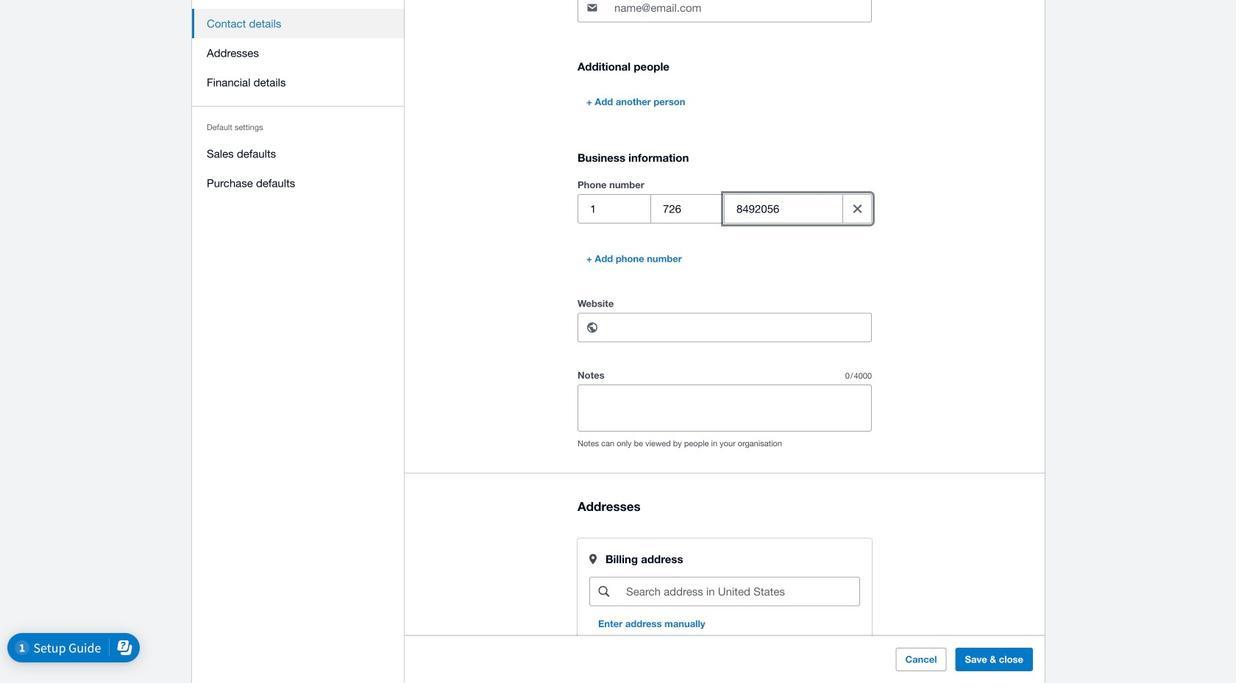 Task type: vqa. For each thing, say whether or not it's contained in the screenshot.
'Panel Body' Document
no



Task type: locate. For each thing, give the bounding box(es) containing it.
remove phone number image
[[843, 194, 872, 224]]

menu
[[192, 0, 405, 207]]

None text field
[[578, 386, 871, 431]]

None text field
[[613, 314, 871, 342]]

group
[[578, 194, 872, 224]]



Task type: describe. For each thing, give the bounding box(es) containing it.
Country field
[[578, 195, 650, 223]]

Number field
[[725, 195, 837, 223]]

Search address in United States field
[[625, 578, 859, 606]]

name@email.com text field
[[613, 0, 871, 22]]

Area field
[[651, 195, 724, 223]]



